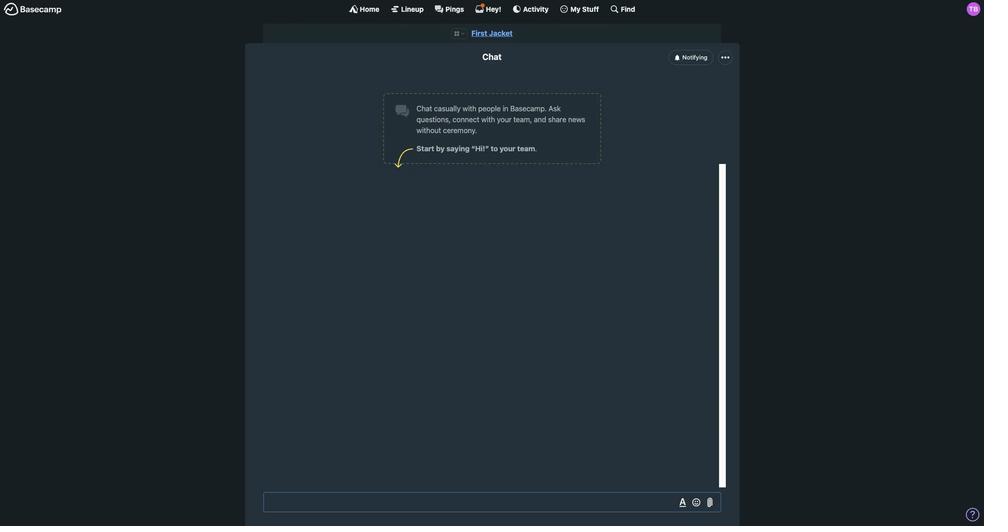 Task type: describe. For each thing, give the bounding box(es) containing it.
my stuff
[[571, 5, 599, 13]]

saying
[[447, 145, 470, 153]]

lineup link
[[390, 5, 424, 14]]

home link
[[349, 5, 380, 14]]

connect
[[453, 116, 480, 124]]

1 vertical spatial with
[[481, 116, 495, 124]]

lineup
[[401, 5, 424, 13]]

find button
[[610, 5, 635, 14]]

pings
[[446, 5, 464, 13]]

people
[[478, 105, 501, 113]]

first jacket link
[[472, 29, 513, 37]]

share
[[548, 116, 567, 124]]

team
[[517, 145, 535, 153]]

without
[[417, 127, 441, 135]]

questions,
[[417, 116, 451, 124]]

chat for chat casually with people in basecamp. ask questions, connect with your team, and share news without ceremony.
[[417, 105, 432, 113]]

casually
[[434, 105, 461, 113]]

start by saying "hi!" to your team .
[[417, 145, 537, 153]]

chat for chat
[[483, 52, 502, 62]]

news
[[568, 116, 586, 124]]

to
[[491, 145, 498, 153]]

.
[[535, 145, 537, 153]]

1 vertical spatial your
[[500, 145, 516, 153]]

switch accounts image
[[4, 2, 62, 16]]

basecamp.
[[511, 105, 547, 113]]

tyler black image
[[967, 2, 981, 16]]

by
[[436, 145, 445, 153]]

main element
[[0, 0, 984, 18]]

team,
[[514, 116, 532, 124]]



Task type: locate. For each thing, give the bounding box(es) containing it.
chat up questions,
[[417, 105, 432, 113]]

stuff
[[582, 5, 599, 13]]

find
[[621, 5, 635, 13]]

in
[[503, 105, 509, 113]]

1 horizontal spatial with
[[481, 116, 495, 124]]

ceremony.
[[443, 127, 477, 135]]

jacket
[[489, 29, 513, 37]]

your
[[497, 116, 512, 124], [500, 145, 516, 153]]

pings button
[[435, 5, 464, 14]]

chat
[[483, 52, 502, 62], [417, 105, 432, 113]]

with down people
[[481, 116, 495, 124]]

hey! button
[[475, 3, 501, 14]]

chat down first jacket link
[[483, 52, 502, 62]]

notifying link
[[669, 50, 714, 65]]

None text field
[[263, 492, 721, 513]]

0 horizontal spatial with
[[463, 105, 477, 113]]

your right to
[[500, 145, 516, 153]]

my stuff button
[[560, 5, 599, 14]]

first jacket
[[472, 29, 513, 37]]

home
[[360, 5, 380, 13]]

chat casually with people in basecamp. ask questions, connect with your team, and share news without ceremony.
[[417, 105, 586, 135]]

your down in
[[497, 116, 512, 124]]

chat inside chat casually with people in basecamp. ask questions, connect with your team, and share news without ceremony.
[[417, 105, 432, 113]]

0 vertical spatial chat
[[483, 52, 502, 62]]

1 horizontal spatial chat
[[483, 52, 502, 62]]

notifying
[[683, 54, 708, 61]]

0 vertical spatial with
[[463, 105, 477, 113]]

with up 'connect'
[[463, 105, 477, 113]]

"hi!"
[[471, 145, 489, 153]]

your inside chat casually with people in basecamp. ask questions, connect with your team, and share news without ceremony.
[[497, 116, 512, 124]]

hey!
[[486, 5, 501, 13]]

0 vertical spatial your
[[497, 116, 512, 124]]

start
[[417, 145, 434, 153]]

activity link
[[512, 5, 549, 14]]

activity
[[523, 5, 549, 13]]

ask
[[549, 105, 561, 113]]

first
[[472, 29, 488, 37]]

1 vertical spatial chat
[[417, 105, 432, 113]]

my
[[571, 5, 581, 13]]

with
[[463, 105, 477, 113], [481, 116, 495, 124]]

and
[[534, 116, 546, 124]]

0 horizontal spatial chat
[[417, 105, 432, 113]]



Task type: vqa. For each thing, say whether or not it's contained in the screenshot.
"saying"
yes



